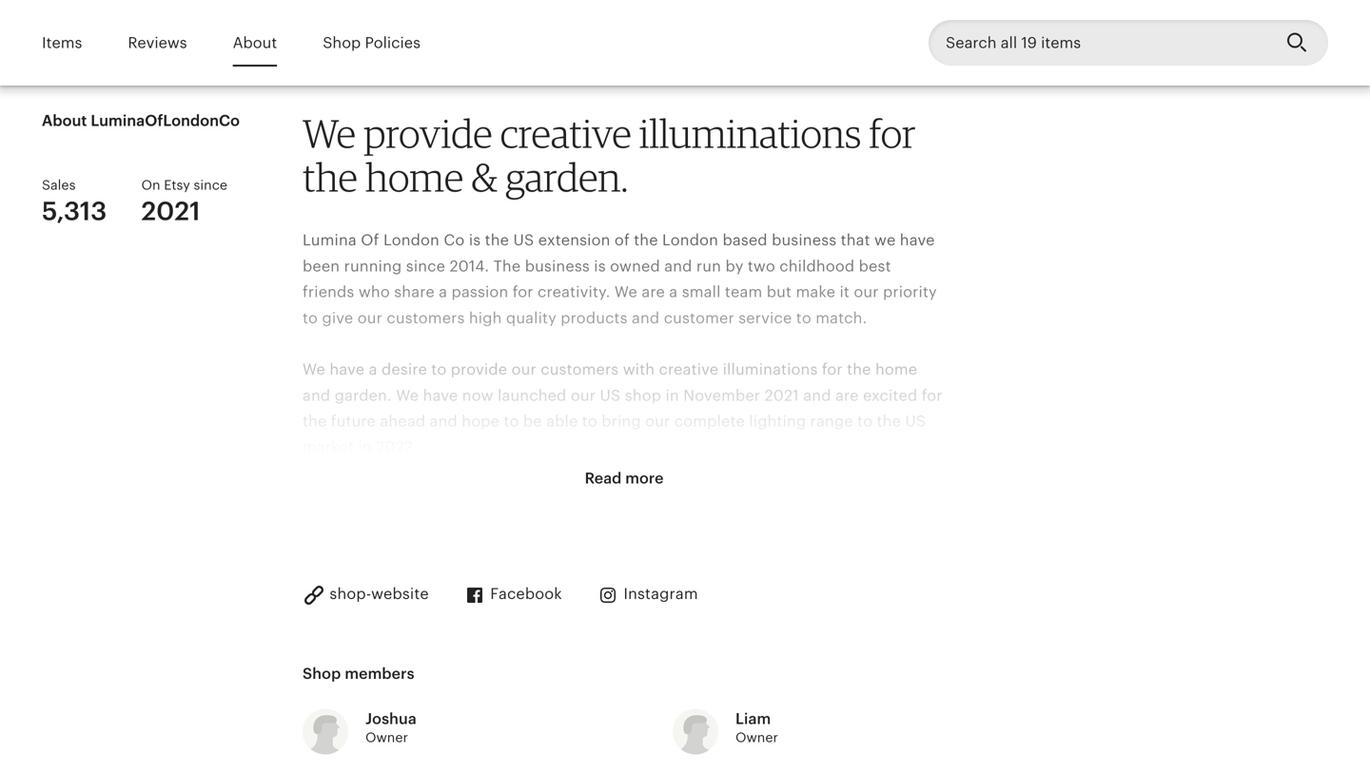 Task type: describe. For each thing, give the bounding box(es) containing it.
quality
[[506, 310, 557, 327]]

about link
[[233, 21, 277, 65]]

our up able
[[571, 387, 596, 404]]

the up market
[[303, 413, 327, 430]]

our down the shop
[[646, 413, 671, 430]]

2022.
[[376, 439, 418, 456]]

lighting
[[749, 413, 807, 430]]

illuminations inside we provide creative illuminations for the home & garden.
[[640, 109, 862, 157]]

it
[[840, 284, 850, 301]]

for inside we provide creative illuminations for the home & garden.
[[870, 109, 916, 157]]

sales
[[42, 177, 76, 193]]

excited
[[863, 387, 918, 404]]

we have a desire to provide our customers with creative illuminations for the home and garden. we have now launched our us shop in november 2021 and are excited for the future ahead and hope to be able to bring our complete lighting range to the us market in 2022.
[[303, 361, 943, 456]]

2021 inside we have a desire to provide our customers with creative illuminations for the home and garden. we have now launched our us shop in november 2021 and are excited for the future ahead and hope to be able to bring our complete lighting range to the us market in 2022.
[[765, 387, 800, 404]]

we provide creative illuminations for the home & garden.
[[303, 109, 916, 201]]

now
[[462, 387, 494, 404]]

our right it on the right
[[854, 284, 879, 301]]

more
[[626, 470, 664, 488]]

owner for joshua
[[366, 731, 408, 746]]

by
[[726, 258, 744, 275]]

for inside "lumina of london co is the us extension of the london based business that we have been running since 2014. the business is owned and run by two childhood best friends who share a passion for creativity. we are a small team but make it our priority to give our customers high quality products and customer service to match."
[[513, 284, 534, 301]]

1 london from the left
[[384, 232, 440, 249]]

liam owner
[[736, 711, 779, 746]]

to right desire
[[432, 361, 447, 379]]

high
[[469, 310, 502, 327]]

and left hope
[[430, 413, 458, 430]]

garden. inside we have a desire to provide our customers with creative illuminations for the home and garden. we have now launched our us shop in november 2021 and are excited for the future ahead and hope to be able to bring our complete lighting range to the us market in 2022.
[[335, 387, 392, 404]]

two
[[748, 258, 776, 275]]

liam
[[736, 711, 771, 728]]

website
[[371, 586, 429, 603]]

the up excited
[[847, 361, 872, 379]]

and up market
[[303, 387, 331, 404]]

about for about luminaoflondonco
[[42, 112, 87, 129]]

co
[[444, 232, 465, 249]]

small
[[682, 284, 721, 301]]

desire
[[382, 361, 427, 379]]

read more
[[585, 470, 664, 488]]

extension
[[539, 232, 611, 249]]

the inside we provide creative illuminations for the home & garden.
[[303, 153, 358, 201]]

shop policies link
[[323, 21, 421, 65]]

creative inside we provide creative illuminations for the home & garden.
[[500, 109, 632, 157]]

to down the make
[[797, 310, 812, 327]]

0 vertical spatial in
[[666, 387, 680, 404]]

reviews link
[[128, 21, 187, 65]]

shop for shop members
[[303, 666, 341, 683]]

2 london from the left
[[663, 232, 719, 249]]

products
[[561, 310, 628, 327]]

facebook link
[[463, 584, 563, 607]]

that
[[841, 232, 871, 249]]

our up launched
[[512, 361, 537, 379]]

make
[[796, 284, 836, 301]]

the
[[494, 258, 521, 275]]

joshua
[[366, 711, 417, 728]]

facebook
[[490, 586, 563, 603]]

market
[[303, 439, 354, 456]]

complete
[[675, 413, 745, 430]]

a inside we have a desire to provide our customers with creative illuminations for the home and garden. we have now launched our us shop in november 2021 and are excited for the future ahead and hope to be able to bring our complete lighting range to the us market in 2022.
[[369, 361, 378, 379]]

1 vertical spatial business
[[525, 258, 590, 275]]

garden. inside we provide creative illuminations for the home & garden.
[[506, 153, 629, 201]]

2 vertical spatial us
[[906, 413, 926, 430]]

the up the
[[485, 232, 509, 249]]

best
[[859, 258, 892, 275]]

0 horizontal spatial is
[[469, 232, 481, 249]]

1 horizontal spatial have
[[423, 387, 458, 404]]

lumina
[[303, 232, 357, 249]]

been
[[303, 258, 340, 275]]

home inside we provide creative illuminations for the home & garden.
[[366, 153, 464, 201]]

creative inside we have a desire to provide our customers with creative illuminations for the home and garden. we have now launched our us shop in november 2021 and are excited for the future ahead and hope to be able to bring our complete lighting range to the us market in 2022.
[[659, 361, 719, 379]]

friends
[[303, 284, 355, 301]]

1 horizontal spatial a
[[439, 284, 448, 301]]

and up range
[[804, 387, 832, 404]]

members
[[345, 666, 415, 683]]

instagram
[[624, 586, 698, 603]]

we inside we provide creative illuminations for the home & garden.
[[303, 109, 356, 157]]

about for about
[[233, 34, 277, 51]]

shop policies
[[323, 34, 421, 51]]

us inside "lumina of london co is the us extension of the london based business that we have been running since 2014. the business is owned and run by two childhood best friends who share a passion for creativity. we are a small team but make it our priority to give our customers high quality products and customer service to match."
[[514, 232, 534, 249]]

to right range
[[858, 413, 873, 430]]

we
[[875, 232, 896, 249]]

to left be
[[504, 413, 519, 430]]

on
[[141, 177, 160, 193]]

0 vertical spatial business
[[772, 232, 837, 249]]



Task type: vqa. For each thing, say whether or not it's contained in the screenshot.
Best
yes



Task type: locate. For each thing, give the bounding box(es) containing it.
1 vertical spatial creative
[[659, 361, 719, 379]]

london up the run at right
[[663, 232, 719, 249]]

1 horizontal spatial london
[[663, 232, 719, 249]]

1 horizontal spatial customers
[[541, 361, 619, 379]]

2014.
[[450, 258, 490, 275]]

we
[[303, 109, 356, 157], [615, 284, 638, 301], [303, 361, 326, 379], [396, 387, 419, 404]]

the
[[303, 153, 358, 201], [485, 232, 509, 249], [634, 232, 658, 249], [847, 361, 872, 379], [303, 413, 327, 430], [877, 413, 901, 430]]

1 horizontal spatial creative
[[659, 361, 719, 379]]

0 vertical spatial us
[[514, 232, 534, 249]]

creative right &
[[500, 109, 632, 157]]

1 vertical spatial illuminations
[[723, 361, 818, 379]]

1 horizontal spatial in
[[666, 387, 680, 404]]

Search all 19 items text field
[[929, 20, 1272, 66]]

0 vertical spatial are
[[642, 284, 665, 301]]

who
[[359, 284, 390, 301]]

customers inside "lumina of london co is the us extension of the london based business that we have been running since 2014. the business is owned and run by two childhood best friends who share a passion for creativity. we are a small team but make it our priority to give our customers high quality products and customer service to match."
[[387, 310, 465, 327]]

in right the shop
[[666, 387, 680, 404]]

hope
[[462, 413, 500, 430]]

joshua owner
[[366, 711, 417, 746]]

priority
[[883, 284, 938, 301]]

1 vertical spatial garden.
[[335, 387, 392, 404]]

passion
[[452, 284, 509, 301]]

a right share
[[439, 284, 448, 301]]

share
[[394, 284, 435, 301]]

1 vertical spatial have
[[330, 361, 365, 379]]

items
[[42, 34, 82, 51]]

0 horizontal spatial since
[[194, 177, 227, 193]]

read
[[585, 470, 622, 488]]

0 horizontal spatial a
[[369, 361, 378, 379]]

garden.
[[506, 153, 629, 201], [335, 387, 392, 404]]

0 horizontal spatial about
[[42, 112, 87, 129]]

1 horizontal spatial about
[[233, 34, 277, 51]]

london
[[384, 232, 440, 249], [663, 232, 719, 249]]

garden. up 'extension'
[[506, 153, 629, 201]]

us down excited
[[906, 413, 926, 430]]

1 horizontal spatial garden.
[[506, 153, 629, 201]]

business up childhood
[[772, 232, 837, 249]]

shop-website
[[330, 586, 429, 603]]

read more button
[[568, 456, 681, 502]]

0 horizontal spatial in
[[358, 439, 372, 456]]

is right co on the top left
[[469, 232, 481, 249]]

1 horizontal spatial home
[[876, 361, 918, 379]]

1 vertical spatial customers
[[541, 361, 619, 379]]

1 horizontal spatial us
[[600, 387, 621, 404]]

0 horizontal spatial london
[[384, 232, 440, 249]]

0 vertical spatial since
[[194, 177, 227, 193]]

ahead
[[380, 413, 426, 430]]

1 horizontal spatial owner
[[736, 731, 779, 746]]

creative
[[500, 109, 632, 157], [659, 361, 719, 379]]

to
[[303, 310, 318, 327], [797, 310, 812, 327], [432, 361, 447, 379], [504, 413, 519, 430], [582, 413, 598, 430], [858, 413, 873, 430]]

home inside we have a desire to provide our customers with creative illuminations for the home and garden. we have now launched our us shop in november 2021 and are excited for the future ahead and hope to be able to bring our complete lighting range to the us market in 2022.
[[876, 361, 918, 379]]

luminaoflondonco
[[91, 112, 240, 129]]

london right of
[[384, 232, 440, 249]]

2021 up lighting
[[765, 387, 800, 404]]

is left owned
[[594, 258, 606, 275]]

1 horizontal spatial are
[[836, 387, 859, 404]]

owner for liam
[[736, 731, 779, 746]]

provide inside we have a desire to provide our customers with creative illuminations for the home and garden. we have now launched our us shop in november 2021 and are excited for the future ahead and hope to be able to bring our complete lighting range to the us market in 2022.
[[451, 361, 508, 379]]

0 horizontal spatial business
[[525, 258, 590, 275]]

shop
[[625, 387, 662, 404]]

0 horizontal spatial creative
[[500, 109, 632, 157]]

match.
[[816, 310, 868, 327]]

since inside on etsy since 2021
[[194, 177, 227, 193]]

1 vertical spatial home
[[876, 361, 918, 379]]

0 vertical spatial illuminations
[[640, 109, 862, 157]]

1 horizontal spatial 2021
[[765, 387, 800, 404]]

illuminations
[[640, 109, 862, 157], [723, 361, 818, 379]]

since right etsy
[[194, 177, 227, 193]]

the right of on the top
[[634, 232, 658, 249]]

but
[[767, 284, 792, 301]]

about
[[233, 34, 277, 51], [42, 112, 87, 129]]

1 vertical spatial provide
[[451, 361, 508, 379]]

5,313
[[42, 196, 107, 226]]

1 horizontal spatial since
[[406, 258, 446, 275]]

owner down liam
[[736, 731, 779, 746]]

since up share
[[406, 258, 446, 275]]

owner inside the joshua owner
[[366, 731, 408, 746]]

2 owner from the left
[[736, 731, 779, 746]]

run
[[697, 258, 722, 275]]

1 vertical spatial in
[[358, 439, 372, 456]]

since inside "lumina of london co is the us extension of the london based business that we have been running since 2014. the business is owned and run by two childhood best friends who share a passion for creativity. we are a small team but make it our priority to give our customers high quality products and customer service to match."
[[406, 258, 446, 275]]

0 vertical spatial customers
[[387, 310, 465, 327]]

creative up the november
[[659, 361, 719, 379]]

have right "we"
[[900, 232, 935, 249]]

have left now
[[423, 387, 458, 404]]

0 vertical spatial provide
[[364, 109, 493, 157]]

bring
[[602, 413, 641, 430]]

us
[[514, 232, 534, 249], [600, 387, 621, 404], [906, 413, 926, 430]]

are up range
[[836, 387, 859, 404]]

2021
[[141, 196, 201, 226], [765, 387, 800, 404]]

about luminaoflondonco
[[42, 112, 240, 129]]

lumina of london co is the us extension of the london based business that we have been running since 2014. the business is owned and run by two childhood best friends who share a passion for creativity. we are a small team but make it our priority to give our customers high quality products and customer service to match.
[[303, 232, 938, 327]]

in
[[666, 387, 680, 404], [358, 439, 372, 456]]

1 vertical spatial 2021
[[765, 387, 800, 404]]

provide inside we provide creative illuminations for the home & garden.
[[364, 109, 493, 157]]

we inside "lumina of london co is the us extension of the london based business that we have been running since 2014. the business is owned and run by two childhood best friends who share a passion for creativity. we are a small team but make it our priority to give our customers high quality products and customer service to match."
[[615, 284, 638, 301]]

november
[[684, 387, 761, 404]]

0 horizontal spatial garden.
[[335, 387, 392, 404]]

based
[[723, 232, 768, 249]]

0 vertical spatial shop
[[323, 34, 361, 51]]

instagram link
[[597, 584, 698, 607]]

home
[[366, 153, 464, 201], [876, 361, 918, 379]]

owned
[[610, 258, 660, 275]]

business
[[772, 232, 837, 249], [525, 258, 590, 275]]

1 owner from the left
[[366, 731, 408, 746]]

and left the run at right
[[665, 258, 693, 275]]

of
[[615, 232, 630, 249]]

0 horizontal spatial are
[[642, 284, 665, 301]]

shop members
[[303, 666, 415, 683]]

customers down products
[[541, 361, 619, 379]]

service
[[739, 310, 792, 327]]

2 horizontal spatial a
[[669, 284, 678, 301]]

customer
[[664, 310, 735, 327]]

customers down share
[[387, 310, 465, 327]]

2 horizontal spatial have
[[900, 232, 935, 249]]

customers inside we have a desire to provide our customers with creative illuminations for the home and garden. we have now launched our us shop in november 2021 and are excited for the future ahead and hope to be able to bring our complete lighting range to the us market in 2022.
[[541, 361, 619, 379]]

creativity.
[[538, 284, 611, 301]]

give
[[322, 310, 354, 327]]

policies
[[365, 34, 421, 51]]

shop-website link
[[303, 584, 429, 607]]

0 vertical spatial home
[[366, 153, 464, 201]]

1 vertical spatial us
[[600, 387, 621, 404]]

a left desire
[[369, 361, 378, 379]]

0 vertical spatial is
[[469, 232, 481, 249]]

reviews
[[128, 34, 187, 51]]

team
[[725, 284, 763, 301]]

have inside "lumina of london co is the us extension of the london based business that we have been running since 2014. the business is owned and run by two childhood best friends who share a passion for creativity. we are a small team but make it our priority to give our customers high quality products and customer service to match."
[[900, 232, 935, 249]]

provide
[[364, 109, 493, 157], [451, 361, 508, 379]]

our down who
[[358, 310, 383, 327]]

and
[[665, 258, 693, 275], [632, 310, 660, 327], [303, 387, 331, 404], [804, 387, 832, 404], [430, 413, 458, 430]]

2 vertical spatial have
[[423, 387, 458, 404]]

on etsy since 2021
[[141, 177, 227, 226]]

1 horizontal spatial business
[[772, 232, 837, 249]]

childhood
[[780, 258, 855, 275]]

in down 'future'
[[358, 439, 372, 456]]

1 vertical spatial since
[[406, 258, 446, 275]]

etsy
[[164, 177, 190, 193]]

and right products
[[632, 310, 660, 327]]

0 horizontal spatial 2021
[[141, 196, 201, 226]]

for
[[870, 109, 916, 157], [513, 284, 534, 301], [822, 361, 843, 379], [922, 387, 943, 404]]

0 horizontal spatial customers
[[387, 310, 465, 327]]

able
[[547, 413, 578, 430]]

of
[[361, 232, 379, 249]]

shop for shop policies
[[323, 34, 361, 51]]

0 horizontal spatial have
[[330, 361, 365, 379]]

1 vertical spatial are
[[836, 387, 859, 404]]

1 horizontal spatial is
[[594, 258, 606, 275]]

us up the
[[514, 232, 534, 249]]

0 vertical spatial about
[[233, 34, 277, 51]]

be
[[523, 413, 542, 430]]

to left give
[[303, 310, 318, 327]]

0 horizontal spatial us
[[514, 232, 534, 249]]

to right able
[[582, 413, 598, 430]]

owner down joshua
[[366, 731, 408, 746]]

shop left 'members'
[[303, 666, 341, 683]]

0 horizontal spatial home
[[366, 153, 464, 201]]

sales 5,313
[[42, 177, 107, 226]]

launched
[[498, 387, 567, 404]]

are down owned
[[642, 284, 665, 301]]

business up creativity.
[[525, 258, 590, 275]]

running
[[344, 258, 402, 275]]

0 horizontal spatial owner
[[366, 731, 408, 746]]

2021 down etsy
[[141, 196, 201, 226]]

2 horizontal spatial us
[[906, 413, 926, 430]]

items link
[[42, 21, 82, 65]]

1 vertical spatial about
[[42, 112, 87, 129]]

shop-
[[330, 586, 371, 603]]

&
[[472, 153, 498, 201]]

customers
[[387, 310, 465, 327], [541, 361, 619, 379]]

future
[[331, 413, 376, 430]]

home up excited
[[876, 361, 918, 379]]

0 vertical spatial creative
[[500, 109, 632, 157]]

1 vertical spatial is
[[594, 258, 606, 275]]

the down excited
[[877, 413, 901, 430]]

a left "small"
[[669, 284, 678, 301]]

shop inside "shop policies" link
[[323, 34, 361, 51]]

0 vertical spatial have
[[900, 232, 935, 249]]

1 vertical spatial shop
[[303, 666, 341, 683]]

are inside "lumina of london co is the us extension of the london based business that we have been running since 2014. the business is owned and run by two childhood best friends who share a passion for creativity. we are a small team but make it our priority to give our customers high quality products and customer service to match."
[[642, 284, 665, 301]]

illuminations inside we have a desire to provide our customers with creative illuminations for the home and garden. we have now launched our us shop in november 2021 and are excited for the future ahead and hope to be able to bring our complete lighting range to the us market in 2022.
[[723, 361, 818, 379]]

0 vertical spatial 2021
[[141, 196, 201, 226]]

have up 'future'
[[330, 361, 365, 379]]

2021 inside on etsy since 2021
[[141, 196, 201, 226]]

range
[[811, 413, 854, 430]]

garden. up 'future'
[[335, 387, 392, 404]]

0 vertical spatial garden.
[[506, 153, 629, 201]]

us up the bring
[[600, 387, 621, 404]]

shop left policies
[[323, 34, 361, 51]]

home left &
[[366, 153, 464, 201]]

the up lumina
[[303, 153, 358, 201]]

are inside we have a desire to provide our customers with creative illuminations for the home and garden. we have now launched our us shop in november 2021 and are excited for the future ahead and hope to be able to bring our complete lighting range to the us market in 2022.
[[836, 387, 859, 404]]

since
[[194, 177, 227, 193], [406, 258, 446, 275]]

with
[[623, 361, 655, 379]]



